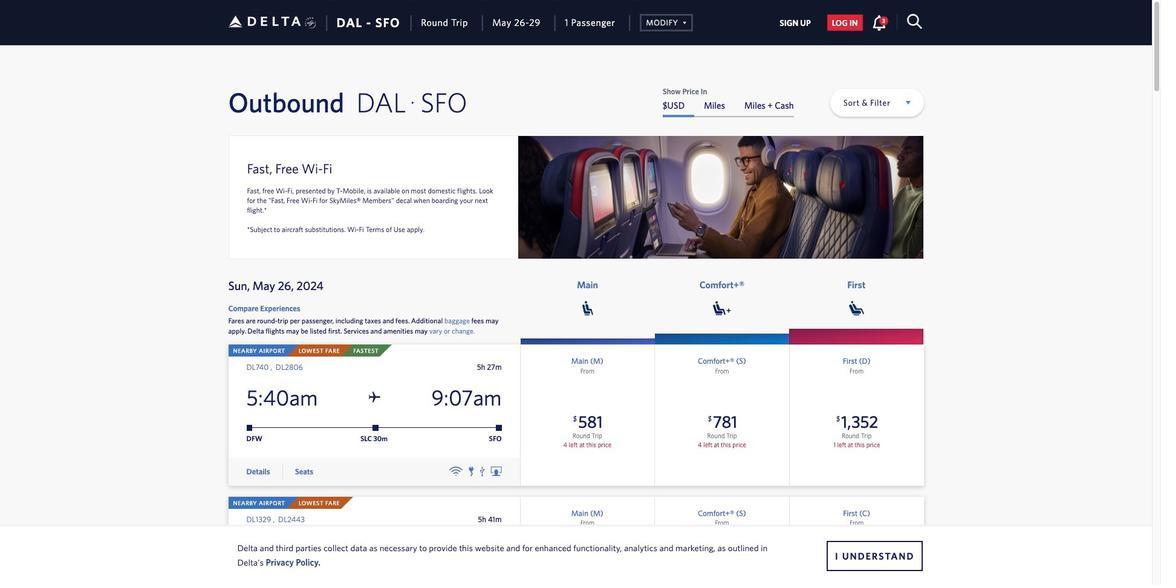 Task type: locate. For each thing, give the bounding box(es) containing it.
banner image image
[[519, 136, 924, 259]]

0 vertical spatial plane image
[[369, 392, 381, 404]]

first image
[[849, 301, 865, 316]]

1 vertical spatial plane image
[[375, 544, 387, 556]]

plane image
[[369, 392, 381, 404], [375, 544, 387, 556]]

main content
[[663, 88, 794, 117]]

skyteam image
[[305, 4, 317, 42]]

personal entertainment image
[[491, 467, 502, 477]]



Task type: describe. For each thing, give the bounding box(es) containing it.
usb power image
[[480, 467, 485, 477]]

show price in element
[[663, 88, 794, 96]]

main image
[[583, 301, 594, 316]]

comfort+&#174; image
[[713, 301, 732, 316]]

delta air lines image
[[228, 3, 301, 40]]

advsearchtriangle image
[[679, 16, 687, 27]]

wi fi image
[[450, 467, 463, 477]]

110v ac power image
[[469, 467, 474, 477]]



Task type: vqa. For each thing, say whether or not it's contained in the screenshot.
the leftmost TAB LIST
no



